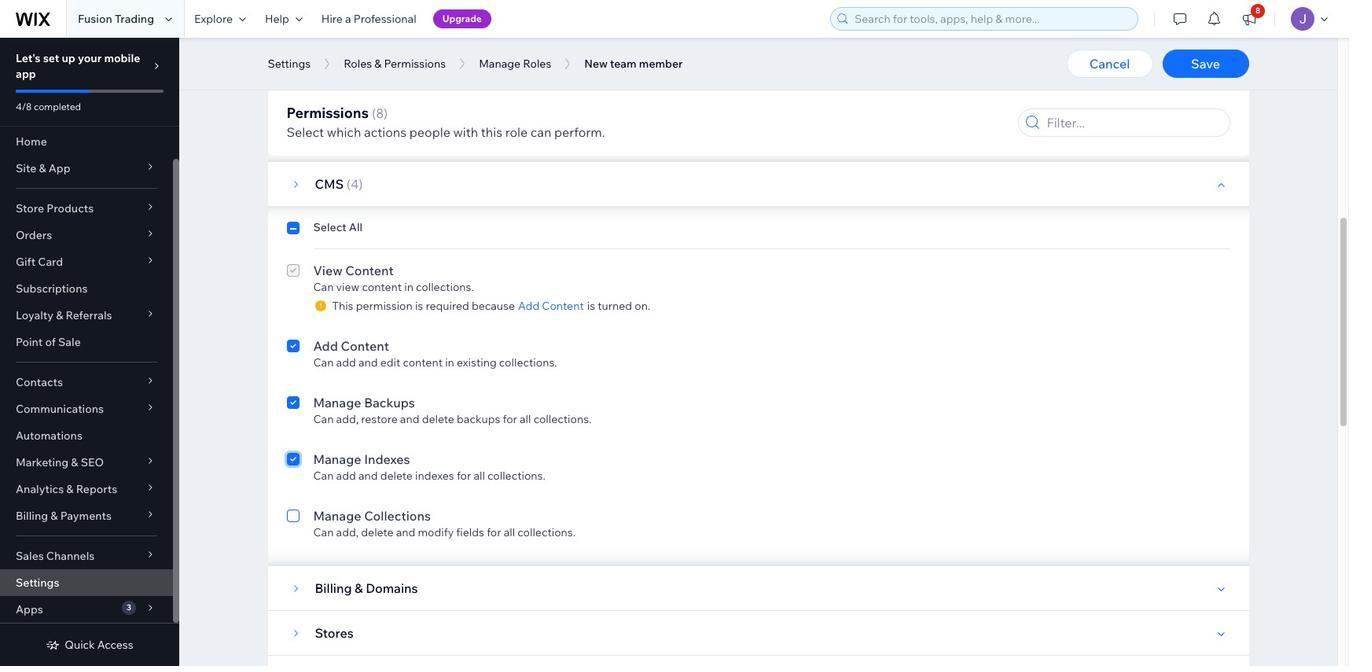 Task type: vqa. For each thing, say whether or not it's contained in the screenshot.
the Google Ads
no



Task type: locate. For each thing, give the bounding box(es) containing it.
delete down indexes
[[380, 469, 413, 483]]

delete inside manage indexes can add and delete indexes for all collections.
[[380, 469, 413, 483]]

is
[[415, 299, 423, 313], [587, 299, 595, 313]]

1 horizontal spatial roles
[[523, 57, 552, 71]]

0 horizontal spatial is
[[415, 299, 423, 313]]

team
[[610, 57, 637, 71]]

1 vertical spatial settings
[[16, 576, 59, 590]]

0 vertical spatial add
[[518, 299, 540, 313]]

content up permission
[[362, 280, 402, 294]]

settings down help button
[[268, 57, 311, 71]]

1 horizontal spatial (
[[372, 105, 376, 121]]

0 horizontal spatial 8
[[376, 105, 384, 121]]

collections. inside add content can add and edit content in existing collections.
[[499, 355, 557, 370]]

8 inside 8 button
[[1256, 6, 1261, 16]]

1 horizontal spatial 8
[[1256, 6, 1261, 16]]

) right cms
[[359, 176, 363, 192]]

4
[[351, 176, 359, 192]]

backups
[[457, 412, 500, 426]]

can inside manage backups can add, restore and delete backups for all collections.
[[313, 412, 334, 426]]

all down 4
[[349, 220, 363, 234]]

& for payments
[[51, 509, 58, 523]]

1 roles from the left
[[344, 57, 372, 71]]

hire
[[322, 12, 343, 26]]

content inside add content can add and edit content in existing collections.
[[341, 338, 389, 354]]

content left turned
[[542, 299, 584, 313]]

content
[[345, 263, 394, 278], [542, 299, 584, 313], [341, 338, 389, 354]]

manage inside manage backups can add, restore and delete backups for all collections.
[[313, 395, 361, 411]]

manage for collections
[[313, 508, 361, 524]]

1 add, from the top
[[336, 412, 359, 426]]

all up people
[[349, 61, 363, 75]]

settings inside button
[[268, 57, 311, 71]]

1 vertical spatial in
[[445, 355, 454, 370]]

save
[[1191, 56, 1220, 72]]

select for view content
[[313, 220, 347, 234]]

1 horizontal spatial for
[[487, 525, 501, 539]]

8 button
[[1232, 0, 1267, 38]]

billing for billing & domains
[[315, 580, 352, 596]]

and up backups
[[359, 355, 378, 370]]

contacts button
[[0, 369, 173, 396]]

& inside analytics & reports popup button
[[66, 482, 74, 496]]

0 horizontal spatial )
[[359, 176, 363, 192]]

3 can from the top
[[313, 355, 334, 370]]

and
[[359, 355, 378, 370], [400, 412, 420, 426], [359, 469, 378, 483], [396, 525, 415, 539]]

can
[[313, 121, 334, 135], [313, 280, 334, 294], [313, 355, 334, 370], [313, 412, 334, 426], [313, 469, 334, 483], [313, 525, 334, 539]]

2 all from the top
[[349, 220, 363, 234]]

6 can from the top
[[313, 525, 334, 539]]

1 vertical spatial )
[[359, 176, 363, 192]]

quick
[[65, 638, 95, 652]]

0 vertical spatial for
[[503, 412, 517, 426]]

manage left collections
[[313, 508, 361, 524]]

help button
[[256, 0, 312, 38]]

add right because
[[518, 299, 540, 313]]

turned
[[598, 299, 632, 313]]

1 horizontal spatial is
[[587, 299, 595, 313]]

None checkbox
[[287, 61, 299, 80], [287, 102, 299, 135], [287, 337, 299, 370], [287, 450, 299, 483], [287, 506, 299, 539], [287, 61, 299, 80], [287, 102, 299, 135], [287, 337, 299, 370], [287, 450, 299, 483], [287, 506, 299, 539]]

manage inside button
[[479, 57, 521, 71]]

manage inside "manage collections can add, delete and modify fields for all collections."
[[313, 508, 361, 524]]

and down backups
[[400, 412, 420, 426]]

add, inside manage backups can add, restore and delete backups for all collections.
[[336, 412, 359, 426]]

in up permission
[[404, 280, 414, 294]]

0 vertical spatial settings
[[268, 57, 311, 71]]

0 vertical spatial all
[[520, 412, 531, 426]]

invite people can invite people to work on a site, but can't edit their permissions.
[[313, 104, 654, 135]]

0 vertical spatial permissions
[[384, 57, 446, 71]]

0 horizontal spatial billing
[[16, 509, 48, 523]]

& for reports
[[66, 482, 74, 496]]

a
[[345, 12, 351, 26], [461, 121, 467, 135]]

indexes
[[415, 469, 454, 483]]

roles & permissions button
[[336, 52, 454, 75]]

& inside roles & permissions button
[[375, 57, 382, 71]]

4 can from the top
[[313, 412, 334, 426]]

payments
[[60, 509, 112, 523]]

a right hire
[[345, 12, 351, 26]]

2 vertical spatial all
[[504, 525, 515, 539]]

1 vertical spatial add
[[313, 338, 338, 354]]

select down invite
[[287, 124, 324, 140]]

and inside add content can add and edit content in existing collections.
[[359, 355, 378, 370]]

edit left their
[[540, 121, 561, 135]]

manage left indexes
[[313, 451, 361, 467]]

billing up stores
[[315, 580, 352, 596]]

roles
[[344, 57, 372, 71], [523, 57, 552, 71]]

billing inside dropdown button
[[16, 509, 48, 523]]

for inside manage indexes can add and delete indexes for all collections.
[[457, 469, 471, 483]]

can inside add content can add and edit content in existing collections.
[[313, 355, 334, 370]]

add, inside "manage collections can add, delete and modify fields for all collections."
[[336, 525, 359, 539]]

1 vertical spatial all
[[474, 469, 485, 483]]

and down collections
[[396, 525, 415, 539]]

analytics & reports button
[[0, 476, 173, 503]]

with
[[453, 124, 478, 140]]

0 vertical spatial add,
[[336, 412, 359, 426]]

( up actions
[[372, 105, 376, 121]]

manage backups can add, restore and delete backups for all collections.
[[313, 395, 592, 426]]

fusion
[[78, 12, 112, 26]]

on.
[[635, 299, 651, 313]]

people inside permissions ( 8 ) select which actions people with this role can perform.
[[410, 124, 451, 140]]

0 horizontal spatial permissions
[[287, 104, 369, 122]]

& for app
[[39, 161, 46, 175]]

add down the this
[[313, 338, 338, 354]]

work
[[418, 121, 443, 135]]

up
[[62, 51, 75, 65]]

& right site
[[39, 161, 46, 175]]

billing down analytics
[[16, 509, 48, 523]]

8 inside permissions ( 8 ) select which actions people with this role can perform.
[[376, 105, 384, 121]]

0 horizontal spatial in
[[404, 280, 414, 294]]

0 vertical spatial )
[[384, 105, 388, 121]]

1 vertical spatial add
[[336, 469, 356, 483]]

all inside manage indexes can add and delete indexes for all collections.
[[474, 469, 485, 483]]

people left with
[[410, 124, 451, 140]]

and inside manage indexes can add and delete indexes for all collections.
[[359, 469, 378, 483]]

settings down sales at the left bottom
[[16, 576, 59, 590]]

content up view
[[345, 263, 394, 278]]

2 vertical spatial delete
[[361, 525, 394, 539]]

people down people
[[367, 121, 403, 135]]

edit inside add content can add and edit content in existing collections.
[[380, 355, 401, 370]]

automations
[[16, 429, 83, 443]]

all for manage collections
[[504, 525, 515, 539]]

delete inside manage backups can add, restore and delete backups for all collections.
[[422, 412, 454, 426]]

2 roles from the left
[[523, 57, 552, 71]]

1 vertical spatial permissions
[[287, 104, 369, 122]]

add
[[518, 299, 540, 313], [313, 338, 338, 354]]

can inside "manage collections can add, delete and modify fields for all collections."
[[313, 525, 334, 539]]

content
[[362, 280, 402, 294], [403, 355, 443, 370]]

select all down 'cms ( 4 )'
[[313, 220, 363, 234]]

& inside site & app dropdown button
[[39, 161, 46, 175]]

store products
[[16, 201, 94, 215]]

1 vertical spatial billing
[[315, 580, 352, 596]]

) for permissions
[[384, 105, 388, 121]]

& left seo
[[71, 455, 78, 469]]

& inside billing & payments dropdown button
[[51, 509, 58, 523]]

quick access button
[[46, 638, 133, 652]]

0 vertical spatial a
[[345, 12, 351, 26]]

sales channels
[[16, 549, 95, 563]]

people
[[349, 104, 390, 120]]

1 vertical spatial 8
[[376, 105, 384, 121]]

can for manage indexes
[[313, 469, 334, 483]]

for right fields
[[487, 525, 501, 539]]

all inside manage backups can add, restore and delete backups for all collections.
[[520, 412, 531, 426]]

& inside marketing & seo "dropdown button"
[[71, 455, 78, 469]]

1 select all from the top
[[313, 61, 363, 75]]

all for invite people
[[349, 61, 363, 75]]

hire a professional
[[322, 12, 417, 26]]

1 vertical spatial for
[[457, 469, 471, 483]]

upgrade button
[[433, 9, 491, 28]]

orders
[[16, 228, 52, 242]]

delete left backups
[[422, 412, 454, 426]]

( for permissions
[[372, 105, 376, 121]]

0 vertical spatial 8
[[1256, 6, 1261, 16]]

& down professional
[[375, 57, 382, 71]]

in left existing
[[445, 355, 454, 370]]

view content can view content in collections.
[[313, 263, 474, 294]]

select all up invite
[[313, 61, 363, 75]]

roles down hire a professional link
[[344, 57, 372, 71]]

member
[[639, 57, 683, 71]]

add,
[[336, 412, 359, 426], [336, 525, 359, 539]]

new team member
[[585, 57, 683, 71]]

& for domains
[[355, 580, 363, 596]]

1 horizontal spatial in
[[445, 355, 454, 370]]

1 horizontal spatial edit
[[540, 121, 561, 135]]

0 vertical spatial add
[[336, 355, 356, 370]]

select down cms
[[313, 220, 347, 234]]

0 vertical spatial billing
[[16, 509, 48, 523]]

delete inside "manage collections can add, delete and modify fields for all collections."
[[361, 525, 394, 539]]

can inside manage indexes can add and delete indexes for all collections.
[[313, 469, 334, 483]]

0 vertical spatial select all
[[313, 61, 363, 75]]

all right indexes
[[474, 469, 485, 483]]

& inside loyalty & referrals dropdown button
[[56, 308, 63, 322]]

1 can from the top
[[313, 121, 334, 135]]

explore
[[194, 12, 233, 26]]

1 vertical spatial select all
[[313, 220, 363, 234]]

None checkbox
[[287, 220, 299, 239], [287, 261, 299, 313], [287, 393, 299, 426], [287, 220, 299, 239], [287, 261, 299, 313], [287, 393, 299, 426]]

2 add from the top
[[336, 469, 356, 483]]

) inside permissions ( 8 ) select which actions people with this role can perform.
[[384, 105, 388, 121]]

0 vertical spatial content
[[345, 263, 394, 278]]

1 horizontal spatial a
[[461, 121, 467, 135]]

edit
[[540, 121, 561, 135], [380, 355, 401, 370]]

marketing
[[16, 455, 69, 469]]

0 horizontal spatial all
[[474, 469, 485, 483]]

actions
[[364, 124, 407, 140]]

4/8 completed
[[16, 101, 81, 112]]

for inside manage backups can add, restore and delete backups for all collections.
[[503, 412, 517, 426]]

& left domains at the bottom of page
[[355, 580, 363, 596]]

site & app
[[16, 161, 70, 175]]

2 horizontal spatial for
[[503, 412, 517, 426]]

access
[[97, 638, 133, 652]]

manage up restore
[[313, 395, 361, 411]]

manage for backups
[[313, 395, 361, 411]]

5 can from the top
[[313, 469, 334, 483]]

settings inside 'link'
[[16, 576, 59, 590]]

0 vertical spatial delete
[[422, 412, 454, 426]]

manage up invite people can invite people to work on a site, but can't edit their permissions.
[[479, 57, 521, 71]]

content down permission
[[341, 338, 389, 354]]

gift
[[16, 255, 36, 269]]

a inside invite people can invite people to work on a site, but can't edit their permissions.
[[461, 121, 467, 135]]

add, left restore
[[336, 412, 359, 426]]

2 is from the left
[[587, 299, 595, 313]]

0 horizontal spatial edit
[[380, 355, 401, 370]]

2 add, from the top
[[336, 525, 359, 539]]

can inside invite people can invite people to work on a site, but can't edit their permissions.
[[313, 121, 334, 135]]

collections.
[[416, 280, 474, 294], [499, 355, 557, 370], [534, 412, 592, 426], [488, 469, 546, 483], [518, 525, 576, 539]]

all inside "manage collections can add, delete and modify fields for all collections."
[[504, 525, 515, 539]]

delete down collections
[[361, 525, 394, 539]]

home
[[16, 134, 47, 149]]

permissions down professional
[[384, 57, 446, 71]]

0 vertical spatial select
[[313, 61, 347, 75]]

( right cms
[[347, 176, 351, 192]]

in inside view content can view content in collections.
[[404, 280, 414, 294]]

1 horizontal spatial people
[[410, 124, 451, 140]]

0 horizontal spatial roles
[[344, 57, 372, 71]]

0 vertical spatial in
[[404, 280, 414, 294]]

2 vertical spatial for
[[487, 525, 501, 539]]

for right backups
[[503, 412, 517, 426]]

) up actions
[[384, 105, 388, 121]]

8
[[1256, 6, 1261, 16], [376, 105, 384, 121]]

invite
[[336, 121, 364, 135]]

1 vertical spatial content
[[403, 355, 443, 370]]

in inside add content can add and edit content in existing collections.
[[445, 355, 454, 370]]

1 vertical spatial a
[[461, 121, 467, 135]]

collections. inside manage backups can add, restore and delete backups for all collections.
[[534, 412, 592, 426]]

all right fields
[[504, 525, 515, 539]]

4/8
[[16, 101, 32, 112]]

0 vertical spatial all
[[349, 61, 363, 75]]

edit up backups
[[380, 355, 401, 370]]

& right loyalty
[[56, 308, 63, 322]]

( for cms
[[347, 176, 351, 192]]

2 can from the top
[[313, 280, 334, 294]]

billing & payments button
[[0, 503, 173, 529]]

2 horizontal spatial all
[[520, 412, 531, 426]]

add content can add and edit content in existing collections.
[[313, 338, 557, 370]]

1 vertical spatial all
[[349, 220, 363, 234]]

1 all from the top
[[349, 61, 363, 75]]

1 horizontal spatial billing
[[315, 580, 352, 596]]

content for view
[[345, 263, 394, 278]]

1 vertical spatial select
[[287, 124, 324, 140]]

& left 'reports'
[[66, 482, 74, 496]]

2 select all from the top
[[313, 220, 363, 234]]

analytics & reports
[[16, 482, 117, 496]]

this
[[332, 299, 353, 313]]

select all for invite people
[[313, 61, 363, 75]]

content inside add content can add and edit content in existing collections.
[[403, 355, 443, 370]]

0 vertical spatial (
[[372, 105, 376, 121]]

1 add from the top
[[336, 355, 356, 370]]

1 vertical spatial (
[[347, 176, 351, 192]]

sales
[[16, 549, 44, 563]]

save button
[[1163, 50, 1249, 78]]

0 horizontal spatial content
[[362, 280, 402, 294]]

all right backups
[[520, 412, 531, 426]]

manage roles button
[[471, 52, 559, 75]]

content inside view content can view content in collections.
[[345, 263, 394, 278]]

1 vertical spatial edit
[[380, 355, 401, 370]]

0 horizontal spatial people
[[367, 121, 403, 135]]

1 horizontal spatial )
[[384, 105, 388, 121]]

1 vertical spatial delete
[[380, 469, 413, 483]]

and inside manage backups can add, restore and delete backups for all collections.
[[400, 412, 420, 426]]

add inside add content can add and edit content in existing collections.
[[336, 355, 356, 370]]

1 horizontal spatial permissions
[[384, 57, 446, 71]]

can
[[531, 124, 552, 140]]

content up backups
[[403, 355, 443, 370]]

backups
[[364, 395, 415, 411]]

add inside manage indexes can add and delete indexes for all collections.
[[336, 469, 356, 483]]

2 vertical spatial select
[[313, 220, 347, 234]]

2 vertical spatial content
[[341, 338, 389, 354]]

collections. inside "manage collections can add, delete and modify fields for all collections."
[[518, 525, 576, 539]]

1 vertical spatial add,
[[336, 525, 359, 539]]

select all
[[313, 61, 363, 75], [313, 220, 363, 234]]

0 horizontal spatial add
[[313, 338, 338, 354]]

manage for indexes
[[313, 451, 361, 467]]

0 vertical spatial content
[[362, 280, 402, 294]]

store products button
[[0, 195, 173, 222]]

is left turned
[[587, 299, 595, 313]]

& down analytics & reports
[[51, 509, 58, 523]]

0 horizontal spatial for
[[457, 469, 471, 483]]

for inside "manage collections can add, delete and modify fields for all collections."
[[487, 525, 501, 539]]

1 horizontal spatial all
[[504, 525, 515, 539]]

manage inside manage indexes can add and delete indexes for all collections.
[[313, 451, 361, 467]]

0 horizontal spatial a
[[345, 12, 351, 26]]

can inside view content can view content in collections.
[[313, 280, 334, 294]]

1 horizontal spatial settings
[[268, 57, 311, 71]]

0 horizontal spatial settings
[[16, 576, 59, 590]]

to
[[405, 121, 416, 135]]

people inside invite people can invite people to work on a site, but can't edit their permissions.
[[367, 121, 403, 135]]

0 vertical spatial edit
[[540, 121, 561, 135]]

cancel button
[[1067, 50, 1153, 78]]

roles left the "new"
[[523, 57, 552, 71]]

0 horizontal spatial (
[[347, 176, 351, 192]]

permissions up 'which' at the left
[[287, 104, 369, 122]]

select up invite
[[313, 61, 347, 75]]

loyalty
[[16, 308, 53, 322]]

settings link
[[0, 569, 173, 596]]

1 horizontal spatial content
[[403, 355, 443, 370]]

and down indexes
[[359, 469, 378, 483]]

for right indexes
[[457, 469, 471, 483]]

communications
[[16, 402, 104, 416]]

add, up billing & domains
[[336, 525, 359, 539]]

a right the on
[[461, 121, 467, 135]]

( inside permissions ( 8 ) select which actions people with this role can perform.
[[372, 105, 376, 121]]

in
[[404, 280, 414, 294], [445, 355, 454, 370]]

is left required
[[415, 299, 423, 313]]



Task type: describe. For each thing, give the bounding box(es) containing it.
apps
[[16, 602, 43, 617]]

site
[[16, 161, 36, 175]]

site & app button
[[0, 155, 173, 182]]

for for manage backups
[[503, 412, 517, 426]]

new team member button
[[577, 52, 691, 75]]

cms ( 4 )
[[315, 176, 363, 192]]

stores
[[315, 625, 354, 641]]

add for add
[[336, 355, 356, 370]]

settings for settings 'link'
[[16, 576, 59, 590]]

3
[[127, 602, 131, 613]]

which
[[327, 124, 361, 140]]

can for add content
[[313, 355, 334, 370]]

for for manage collections
[[487, 525, 501, 539]]

permissions inside permissions ( 8 ) select which actions people with this role can perform.
[[287, 104, 369, 122]]

channels
[[46, 549, 95, 563]]

fields
[[456, 525, 484, 539]]

subscriptions link
[[0, 275, 173, 302]]

content for add
[[341, 338, 389, 354]]

add content button
[[515, 299, 587, 313]]

referrals
[[66, 308, 112, 322]]

Search for tools, apps, help & more... field
[[850, 8, 1133, 30]]

automations link
[[0, 422, 173, 449]]

add, for backups
[[336, 412, 359, 426]]

sales channels button
[[0, 543, 173, 569]]

marketing & seo button
[[0, 449, 173, 476]]

permissions ( 8 ) select which actions people with this role can perform.
[[287, 104, 605, 140]]

your
[[78, 51, 102, 65]]

role
[[505, 124, 528, 140]]

permissions.
[[589, 121, 654, 135]]

hire a professional link
[[312, 0, 426, 38]]

quick access
[[65, 638, 133, 652]]

collections. inside view content can view content in collections.
[[416, 280, 474, 294]]

mobile
[[104, 51, 140, 65]]

seo
[[81, 455, 104, 469]]

restore
[[361, 412, 398, 426]]

help
[[265, 12, 289, 26]]

manage for roles
[[479, 57, 521, 71]]

add for manage
[[336, 469, 356, 483]]

collections. inside manage indexes can add and delete indexes for all collections.
[[488, 469, 546, 483]]

domains
[[366, 580, 418, 596]]

completed
[[34, 101, 81, 112]]

all for view content
[[349, 220, 363, 234]]

& for permissions
[[375, 57, 382, 71]]

and inside "manage collections can add, delete and modify fields for all collections."
[[396, 525, 415, 539]]

store
[[16, 201, 44, 215]]

can for manage collections
[[313, 525, 334, 539]]

Filter... field
[[1042, 109, 1225, 136]]

all for manage backups
[[520, 412, 531, 426]]

this permission is required because add content is turned on.
[[332, 299, 651, 313]]

select inside permissions ( 8 ) select which actions people with this role can perform.
[[287, 124, 324, 140]]

professional
[[354, 12, 417, 26]]

content inside view content can view content in collections.
[[362, 280, 402, 294]]

can for manage backups
[[313, 412, 334, 426]]

point of sale link
[[0, 329, 173, 355]]

cancel
[[1090, 56, 1130, 72]]

cms
[[315, 176, 344, 192]]

set
[[43, 51, 59, 65]]

reports
[[76, 482, 117, 496]]

this
[[481, 124, 503, 140]]

modify
[[418, 525, 454, 539]]

1 is from the left
[[415, 299, 423, 313]]

sidebar element
[[0, 38, 179, 666]]

billing & payments
[[16, 509, 112, 523]]

point of sale
[[16, 335, 81, 349]]

app
[[49, 161, 70, 175]]

billing & domains
[[315, 580, 418, 596]]

can for invite people
[[313, 121, 334, 135]]

view
[[313, 263, 343, 278]]

orders button
[[0, 222, 173, 249]]

1 horizontal spatial add
[[518, 299, 540, 313]]

site,
[[470, 121, 491, 135]]

billing for billing & payments
[[16, 509, 48, 523]]

card
[[38, 255, 63, 269]]

permissions inside button
[[384, 57, 446, 71]]

) for cms
[[359, 176, 363, 192]]

contacts
[[16, 375, 63, 389]]

roles & permissions
[[344, 57, 446, 71]]

perform.
[[554, 124, 605, 140]]

existing
[[457, 355, 497, 370]]

edit inside invite people can invite people to work on a site, but can't edit their permissions.
[[540, 121, 561, 135]]

required
[[426, 299, 469, 313]]

upgrade
[[442, 13, 482, 24]]

select for invite people
[[313, 61, 347, 75]]

1 vertical spatial content
[[542, 299, 584, 313]]

gift card button
[[0, 249, 173, 275]]

collections
[[364, 508, 431, 524]]

loyalty & referrals button
[[0, 302, 173, 329]]

select all for view content
[[313, 220, 363, 234]]

& for referrals
[[56, 308, 63, 322]]

products
[[47, 201, 94, 215]]

& for seo
[[71, 455, 78, 469]]

settings for "settings" button
[[268, 57, 311, 71]]

manage collections can add, delete and modify fields for all collections.
[[313, 508, 576, 539]]

add inside add content can add and edit content in existing collections.
[[313, 338, 338, 354]]

invite
[[313, 104, 347, 120]]

app
[[16, 67, 36, 81]]

new
[[585, 57, 608, 71]]

marketing & seo
[[16, 455, 104, 469]]

but
[[493, 121, 511, 135]]

add, for collections
[[336, 525, 359, 539]]

indexes
[[364, 451, 410, 467]]

on
[[446, 121, 459, 135]]

trading
[[115, 12, 154, 26]]

manage roles
[[479, 57, 552, 71]]

sale
[[58, 335, 81, 349]]

subscriptions
[[16, 282, 88, 296]]

point
[[16, 335, 43, 349]]



